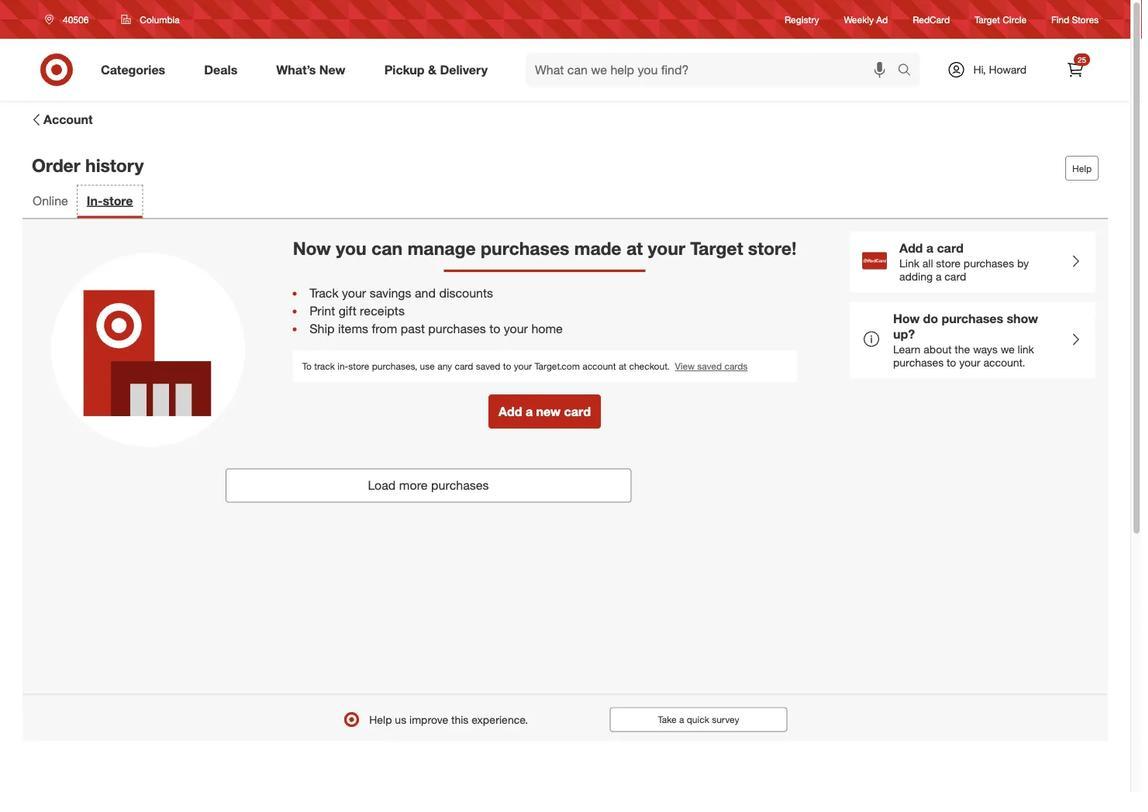 Task type: describe. For each thing, give the bounding box(es) containing it.
cards
[[725, 360, 748, 372]]

search button
[[890, 53, 928, 90]]

manage
[[408, 238, 476, 259]]

&
[[428, 62, 436, 77]]

add a new card link
[[489, 395, 601, 429]]

help for help
[[1072, 163, 1092, 174]]

find stores link
[[1051, 13, 1099, 26]]

2 saved from the left
[[697, 360, 722, 372]]

stores
[[1072, 14, 1099, 25]]

we
[[1001, 342, 1015, 356]]

this
[[451, 713, 469, 727]]

pickup & delivery
[[384, 62, 488, 77]]

load
[[368, 478, 396, 493]]

1 vertical spatial target
[[690, 238, 743, 259]]

your up gift
[[342, 286, 366, 301]]

take a quick survey
[[658, 714, 739, 726]]

card up the do
[[937, 241, 964, 256]]

improve
[[409, 713, 448, 727]]

delivery
[[440, 62, 488, 77]]

us
[[395, 713, 406, 727]]

1 horizontal spatial to
[[503, 360, 511, 372]]

pickup & delivery link
[[371, 53, 507, 87]]

about
[[924, 342, 952, 356]]

help for help us improve this experience.
[[369, 713, 392, 727]]

registry link
[[785, 13, 819, 26]]

show
[[1007, 311, 1038, 326]]

what's new link
[[263, 53, 365, 87]]

and
[[415, 286, 436, 301]]

the
[[955, 342, 970, 356]]

more
[[399, 478, 428, 493]]

now you can manage purchases made at your target store!
[[293, 238, 797, 259]]

add for add a new card
[[499, 404, 522, 419]]

25
[[1078, 55, 1086, 64]]

1 horizontal spatial store
[[348, 360, 369, 372]]

how
[[893, 311, 920, 326]]

any
[[437, 360, 452, 372]]

What can we help you find? suggestions appear below search field
[[526, 53, 901, 87]]

link
[[899, 256, 919, 270]]

categories link
[[88, 53, 185, 87]]

categories
[[101, 62, 165, 77]]

purchases left made
[[481, 238, 569, 259]]

account
[[43, 112, 93, 127]]

to inside track your savings and discounts print gift receipts ship items from past purchases to your home
[[489, 321, 500, 336]]

load more purchases button
[[225, 469, 631, 503]]

receipts
[[360, 304, 405, 319]]

columbia button
[[111, 5, 190, 33]]

target inside target circle link
[[975, 14, 1000, 25]]

learn
[[893, 342, 921, 356]]

track your savings and discounts print gift receipts ship items from past purchases to your home
[[310, 286, 563, 336]]

gift
[[339, 304, 356, 319]]

redcard
[[913, 14, 950, 25]]

use
[[420, 360, 435, 372]]

in-
[[337, 360, 348, 372]]

to track in-store purchases, use any card saved to your target.com account at checkout. view saved cards
[[302, 360, 748, 372]]

1 saved from the left
[[476, 360, 500, 372]]

print
[[310, 304, 335, 319]]

experience.
[[472, 713, 528, 727]]

card right the all
[[945, 270, 966, 283]]

account link
[[29, 110, 94, 129]]

add a card link all store purchases by adding a card
[[899, 241, 1029, 283]]

history
[[85, 154, 144, 176]]

40506 button
[[35, 5, 105, 33]]

savings
[[370, 286, 411, 301]]

purchases,
[[372, 360, 417, 372]]

account.
[[983, 356, 1025, 369]]

made
[[574, 238, 621, 259]]

by
[[1017, 256, 1029, 270]]

in-
[[87, 193, 103, 208]]

items
[[338, 321, 368, 336]]

what's
[[276, 62, 316, 77]]

view
[[675, 360, 695, 372]]

new
[[536, 404, 561, 419]]

purchases down "up?"
[[893, 356, 944, 369]]

your left target.com on the top of the page
[[514, 360, 532, 372]]

what's new
[[276, 62, 346, 77]]

search
[[890, 64, 928, 79]]

a for add a card link all store purchases by adding a card
[[926, 241, 933, 256]]

add for add a card link all store purchases by adding a card
[[899, 241, 923, 256]]

40506
[[63, 14, 89, 25]]

track
[[314, 360, 335, 372]]

you
[[336, 238, 366, 259]]

adding
[[899, 270, 933, 283]]

to
[[302, 360, 312, 372]]



Task type: vqa. For each thing, say whether or not it's contained in the screenshot.
Pick
no



Task type: locate. For each thing, give the bounding box(es) containing it.
a
[[926, 241, 933, 256], [936, 270, 942, 283], [526, 404, 533, 419], [679, 714, 684, 726]]

saved right view
[[697, 360, 722, 372]]

card
[[937, 241, 964, 256], [945, 270, 966, 283], [455, 360, 473, 372], [564, 404, 591, 419]]

weekly
[[844, 14, 874, 25]]

add up link at top right
[[899, 241, 923, 256]]

card right any on the top left
[[455, 360, 473, 372]]

card right new
[[564, 404, 591, 419]]

25 link
[[1058, 53, 1092, 87]]

hi,
[[973, 63, 986, 76]]

help us improve this experience.
[[369, 713, 528, 727]]

0 vertical spatial store
[[103, 193, 133, 208]]

ad
[[876, 14, 888, 25]]

your
[[648, 238, 685, 259], [342, 286, 366, 301], [504, 321, 528, 336], [959, 356, 980, 369], [514, 360, 532, 372]]

howard
[[989, 63, 1027, 76]]

account
[[582, 360, 616, 372]]

a right take
[[679, 714, 684, 726]]

find stores
[[1051, 14, 1099, 25]]

survey
[[712, 714, 739, 726]]

discounts
[[439, 286, 493, 301]]

0 vertical spatial add
[[899, 241, 923, 256]]

0 horizontal spatial saved
[[476, 360, 500, 372]]

1 vertical spatial at
[[619, 360, 627, 372]]

0 horizontal spatial target
[[690, 238, 743, 259]]

add a new card
[[499, 404, 591, 419]]

store right the all
[[936, 256, 961, 270]]

a left new
[[526, 404, 533, 419]]

add left new
[[499, 404, 522, 419]]

0 vertical spatial help
[[1072, 163, 1092, 174]]

ways
[[973, 342, 998, 356]]

all
[[922, 256, 933, 270]]

ship
[[310, 321, 335, 336]]

up?
[[893, 327, 915, 342]]

your left account.
[[959, 356, 980, 369]]

purchases inside "add a card link all store purchases by adding a card"
[[964, 256, 1014, 270]]

purchases inside track your savings and discounts print gift receipts ship items from past purchases to your home
[[428, 321, 486, 336]]

help
[[1072, 163, 1092, 174], [369, 713, 392, 727]]

store!
[[748, 238, 797, 259]]

columbia
[[140, 14, 180, 25]]

a up the all
[[926, 241, 933, 256]]

from
[[372, 321, 397, 336]]

take
[[658, 714, 677, 726]]

purchases left by
[[964, 256, 1014, 270]]

at
[[626, 238, 643, 259], [619, 360, 627, 372]]

your inside how do purchases show up? learn about the ways we link purchases to your account.
[[959, 356, 980, 369]]

1 vertical spatial help
[[369, 713, 392, 727]]

0 vertical spatial target
[[975, 14, 1000, 25]]

target circle link
[[975, 13, 1027, 26]]

weekly ad link
[[844, 13, 888, 26]]

view saved cards link
[[675, 360, 748, 372]]

card inside add a new card link
[[564, 404, 591, 419]]

your left home
[[504, 321, 528, 336]]

redcard link
[[913, 13, 950, 26]]

quick
[[687, 714, 709, 726]]

store down history
[[103, 193, 133, 208]]

now
[[293, 238, 331, 259]]

past
[[401, 321, 425, 336]]

track
[[310, 286, 339, 301]]

target.com
[[535, 360, 580, 372]]

to down discounts
[[489, 321, 500, 336]]

a for take a quick survey
[[679, 714, 684, 726]]

at right account
[[619, 360, 627, 372]]

store inside "add a card link all store purchases by adding a card"
[[936, 256, 961, 270]]

link
[[1018, 342, 1034, 356]]

in-store
[[87, 193, 133, 208]]

pickup
[[384, 62, 425, 77]]

a inside button
[[679, 714, 684, 726]]

take a quick survey button
[[610, 708, 787, 732]]

purchases up the
[[942, 311, 1003, 326]]

1 horizontal spatial saved
[[697, 360, 722, 372]]

to left ways
[[947, 356, 956, 369]]

1 vertical spatial add
[[499, 404, 522, 419]]

to left target.com on the top of the page
[[503, 360, 511, 372]]

1 horizontal spatial help
[[1072, 163, 1092, 174]]

how do purchases show up? learn about the ways we link purchases to your account.
[[893, 311, 1038, 369]]

help button
[[1065, 156, 1099, 181]]

online link
[[23, 186, 77, 218]]

to inside how do purchases show up? learn about the ways we link purchases to your account.
[[947, 356, 956, 369]]

load more purchases
[[368, 478, 489, 493]]

deals
[[204, 62, 237, 77]]

0 vertical spatial at
[[626, 238, 643, 259]]

target
[[975, 14, 1000, 25], [690, 238, 743, 259]]

new
[[319, 62, 346, 77]]

in-store link
[[77, 186, 142, 218]]

1 horizontal spatial target
[[975, 14, 1000, 25]]

purchases right more
[[431, 478, 489, 493]]

registry
[[785, 14, 819, 25]]

add inside "add a card link all store purchases by adding a card"
[[899, 241, 923, 256]]

target left circle
[[975, 14, 1000, 25]]

weekly ad
[[844, 14, 888, 25]]

add
[[899, 241, 923, 256], [499, 404, 522, 419]]

find
[[1051, 14, 1069, 25]]

help inside button
[[1072, 163, 1092, 174]]

0 horizontal spatial to
[[489, 321, 500, 336]]

your right made
[[648, 238, 685, 259]]

can
[[371, 238, 403, 259]]

store right track
[[348, 360, 369, 372]]

order
[[32, 154, 80, 176]]

do
[[923, 311, 938, 326]]

0 horizontal spatial store
[[103, 193, 133, 208]]

1 vertical spatial store
[[936, 256, 961, 270]]

purchases inside button
[[431, 478, 489, 493]]

0 horizontal spatial help
[[369, 713, 392, 727]]

home
[[531, 321, 563, 336]]

circle
[[1003, 14, 1027, 25]]

purchases down discounts
[[428, 321, 486, 336]]

target circle
[[975, 14, 1027, 25]]

online
[[33, 193, 68, 208]]

2 horizontal spatial to
[[947, 356, 956, 369]]

a for add a new card
[[526, 404, 533, 419]]

checkout.
[[629, 360, 670, 372]]

at right made
[[626, 238, 643, 259]]

deals link
[[191, 53, 257, 87]]

order history
[[32, 154, 144, 176]]

2 vertical spatial store
[[348, 360, 369, 372]]

2 horizontal spatial store
[[936, 256, 961, 270]]

saved right any on the top left
[[476, 360, 500, 372]]

1 horizontal spatial add
[[899, 241, 923, 256]]

target left store!
[[690, 238, 743, 259]]

0 horizontal spatial add
[[499, 404, 522, 419]]

store
[[103, 193, 133, 208], [936, 256, 961, 270], [348, 360, 369, 372]]

a right the all
[[936, 270, 942, 283]]



